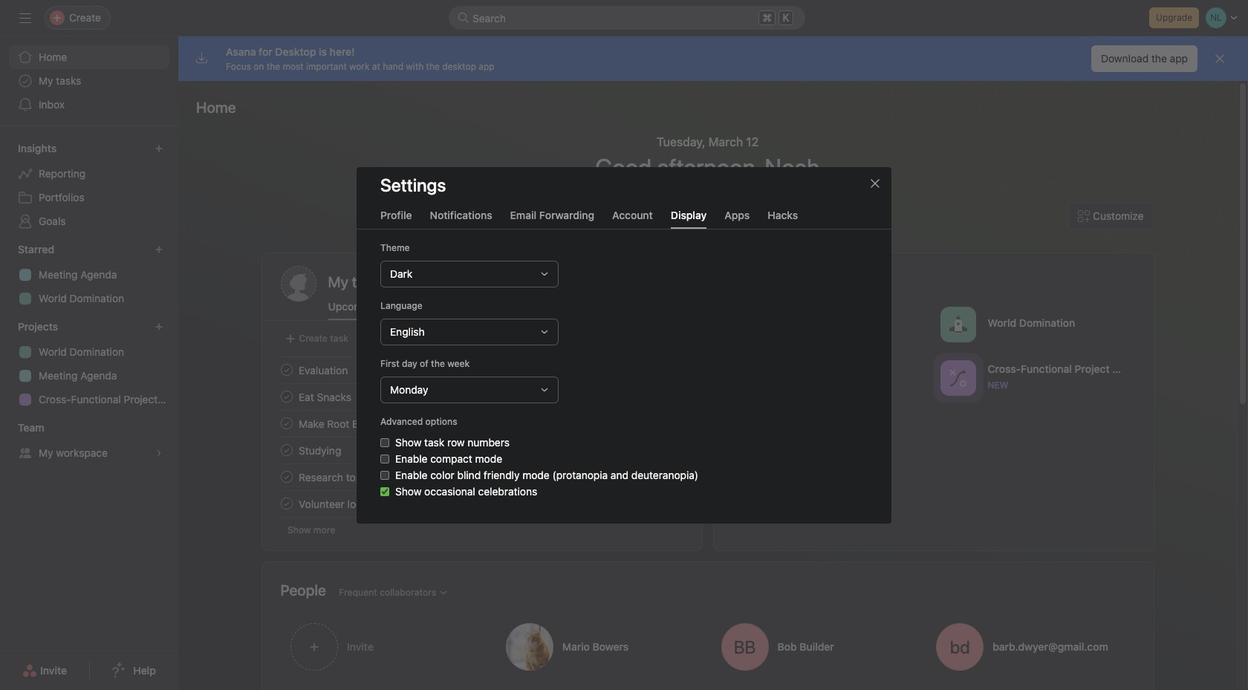 Task type: locate. For each thing, give the bounding box(es) containing it.
global element
[[0, 36, 178, 126]]

line_and_symbols image
[[949, 369, 967, 387]]

4 mark complete image from the top
[[278, 495, 295, 513]]

1 mark complete image from the top
[[278, 388, 295, 406]]

2 mark complete image from the top
[[278, 415, 295, 433]]

0 vertical spatial mark complete checkbox
[[278, 415, 295, 433]]

3 mark complete checkbox from the top
[[278, 468, 295, 486]]

None checkbox
[[381, 455, 390, 463], [381, 487, 390, 496], [381, 455, 390, 463], [381, 487, 390, 496]]

insights element
[[0, 135, 178, 236]]

projects element
[[0, 314, 178, 415]]

3 mark complete image from the top
[[278, 442, 295, 459]]

1 mark complete checkbox from the top
[[278, 361, 295, 379]]

mark complete image for 2nd mark complete checkbox
[[278, 388, 295, 406]]

Mark complete checkbox
[[278, 361, 295, 379], [278, 388, 295, 406], [278, 468, 295, 486], [278, 495, 295, 513]]

2 mark complete image from the top
[[278, 468, 295, 486]]

close image
[[870, 177, 882, 189]]

1 vertical spatial mark complete checkbox
[[278, 442, 295, 459]]

mark complete image
[[278, 361, 295, 379], [278, 468, 295, 486]]

0 vertical spatial mark complete image
[[278, 361, 295, 379]]

mark complete image
[[278, 388, 295, 406], [278, 415, 295, 433], [278, 442, 295, 459], [278, 495, 295, 513]]

Mark complete checkbox
[[278, 415, 295, 433], [278, 442, 295, 459]]

1 vertical spatial mark complete image
[[278, 468, 295, 486]]

hide sidebar image
[[19, 12, 31, 24]]

1 mark complete image from the top
[[278, 361, 295, 379]]

add profile photo image
[[281, 266, 316, 302]]

None checkbox
[[381, 438, 390, 447], [381, 471, 390, 480], [381, 438, 390, 447], [381, 471, 390, 480]]



Task type: vqa. For each thing, say whether or not it's contained in the screenshot.
Teams ELEMENT
yes



Task type: describe. For each thing, give the bounding box(es) containing it.
mark complete image for second mark complete checkbox from the bottom
[[278, 468, 295, 486]]

2 mark complete checkbox from the top
[[278, 442, 295, 459]]

prominent image
[[458, 12, 470, 24]]

dismiss image
[[1215, 53, 1226, 65]]

starred element
[[0, 236, 178, 314]]

teams element
[[0, 415, 178, 468]]

mark complete image for second mark complete option
[[278, 442, 295, 459]]

mark complete image for fourth mark complete checkbox from the top
[[278, 495, 295, 513]]

rocket image
[[949, 316, 967, 333]]

mark complete image for 1st mark complete checkbox from the top
[[278, 361, 295, 379]]

2 mark complete checkbox from the top
[[278, 388, 295, 406]]

4 mark complete checkbox from the top
[[278, 495, 295, 513]]

mark complete image for 1st mark complete option from the top
[[278, 415, 295, 433]]

1 mark complete checkbox from the top
[[278, 415, 295, 433]]



